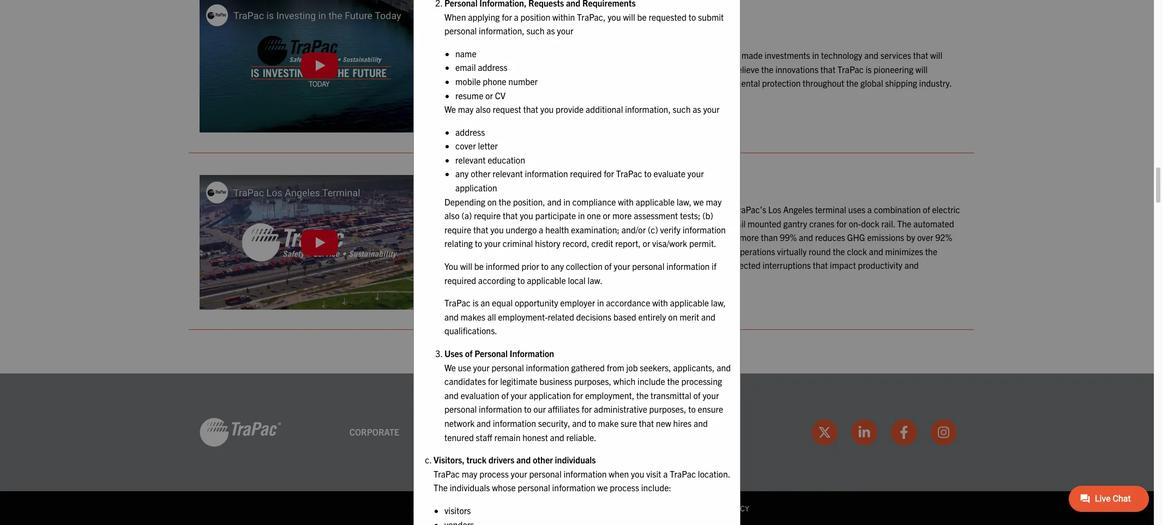 Task type: describe. For each thing, give the bounding box(es) containing it.
for inside as trapac container terminals has continued to grow in the industry, we've made investments in technology and services that will enable us to provide unparalleled premium service to our customers. we believe the innovations that trapac is pioneering will ultimately set new standards for productivity, security, safety and environmental protection throughout the global shipping industry.
[[570, 78, 581, 88]]

industry.
[[919, 78, 952, 88]]

the down include
[[637, 390, 649, 401]]

network
[[445, 418, 475, 429]]

for up evaluation
[[488, 376, 498, 387]]

1 vertical spatial purposes,
[[649, 404, 686, 415]]

the up error
[[545, 246, 557, 257]]

include
[[638, 376, 665, 387]]

to up p.o. box 1178 wilmington, ca 90748-1178
[[524, 404, 532, 415]]

decisions
[[576, 311, 612, 322]]

law.
[[588, 275, 603, 286]]

and inside address cover letter relevant education any other relevant information required for trapac to evaluate your application depending on the position, and in compliance with applicable law, we may also (a) require that you participate in one or more assessment tests; (b) require that you undergo a health examination; and/or (c) verify information relating to your criminal history record, credit report, or visa/work permit.
[[547, 196, 562, 207]]

to down the human
[[518, 275, 525, 286]]

with inside the "trapac is an equal opportunity employer in accordance with applicable law, and makes all employment-related decisions based entirely on merit and qualifications."
[[652, 297, 668, 308]]

any inside address cover letter relevant education any other relevant information required for trapac to evaluate your application depending on the position, and in compliance with applicable law, we may also (a) require that you participate in one or more assessment tests; (b) require that you undergo a health examination; and/or (c) verify information relating to your criminal history record, credit report, or visa/work permit.
[[455, 168, 469, 179]]

0 vertical spatial los
[[461, 176, 483, 197]]

unparalleled
[[539, 64, 586, 75]]

corporate
[[350, 427, 399, 438]]

stacking
[[655, 218, 686, 229]]

may inside address cover letter relevant education any other relevant information required for trapac to evaluate your application depending on the position, and in compliance with applicable law, we may also (a) require that you participate in one or more assessment tests; (b) require that you undergo a health examination; and/or (c) verify information relating to your criminal history record, credit report, or visa/work permit.
[[706, 196, 722, 207]]

information, inside when applying for a position within trapac, you will be requested to submit personal information, such as your
[[479, 25, 525, 36]]

investments
[[765, 50, 810, 61]]

terminal
[[815, 204, 846, 215]]

such inside when applying for a position within trapac, you will be requested to submit personal information, such as your
[[527, 25, 545, 36]]

information left when
[[564, 468, 607, 479]]

and up processing
[[717, 362, 731, 373]]

trapac down applying
[[461, 27, 487, 38]]

virtually
[[777, 246, 807, 257]]

qualifications.
[[445, 325, 497, 336]]

container
[[501, 50, 536, 61]]

to left evaluate
[[644, 168, 652, 179]]

legal terms & privacy link
[[663, 504, 749, 513]]

the left "global"
[[847, 78, 859, 88]]

we inside address cover letter relevant education any other relevant information required for trapac to evaluate your application depending on the position, and in compliance with applicable law, we may also (a) require that you participate in one or more assessment tests; (b) require that you undergo a health examination; and/or (c) verify information relating to your criminal history record, credit report, or visa/work permit.
[[694, 196, 704, 207]]

enable
[[461, 64, 487, 75]]

0 vertical spatial has
[[489, 27, 503, 38]]

(a)
[[462, 210, 472, 221]]

avoid
[[694, 260, 714, 271]]

information, inside name email address mobile phone number resume or cv we may also request that you provide additional information, such as your
[[625, 104, 671, 115]]

your inside when applying for a position within trapac, you will be requested to submit personal information, such as your
[[557, 25, 574, 36]]

participate
[[535, 210, 576, 221]]

information up box
[[479, 404, 522, 415]]

required inside you will be informed prior to any collection of your personal information if required according to applicable local law.
[[445, 275, 476, 286]]

compliance
[[572, 196, 616, 207]]

location.
[[698, 468, 730, 479]]

industry,
[[683, 50, 716, 61]]

if
[[712, 261, 717, 272]]

corporate image
[[199, 417, 281, 448]]

that right way
[[597, 27, 612, 38]]

and down cranes,
[[694, 232, 708, 243]]

that down maximize
[[473, 224, 488, 235]]

your right evaluate
[[688, 168, 704, 179]]

and down gantry
[[799, 232, 813, 243]]

believe
[[733, 64, 759, 75]]

straddle
[[546, 218, 577, 229]]

all
[[413, 504, 426, 513]]

2 by from the left
[[907, 232, 915, 243]]

that inside uses of personal information we use your personal information gathered from job seekers, applicants, and candidates for legitimate business purposes, which include the processing and evaluation of your application for employment, the transmittal of your personal information to our affiliates for administrative purposes, to ensure network and information security, and to make sure that new hires and tenured staff remain honest and reliable.
[[639, 418, 654, 429]]

we inside name email address mobile phone number resume or cv we may also request that you provide additional information, such as your
[[445, 104, 456, 115]]

service
[[623, 64, 650, 75]]

you down maximize
[[490, 224, 504, 235]]

tests;
[[680, 210, 701, 221]]

wilmington,
[[468, 434, 513, 445]]

privacy
[[720, 504, 749, 513]]

0 horizontal spatial require
[[445, 224, 471, 235]]

to maximize productivity while maintaining the highest safety standards, trapac's los angeles terminal uses a combination of electric and hybrid automated straddle carriers, automated stacking cranes, and rail mounted gantry cranes for on-dock rail. the automated cargo handling equipment at trapac reduces emissions of pm and nox by more than 99% and reduces ghg emissions by over 92% per teu. additionally, the automated process enables us to conduct yard operations virtually round the clock and minimizes the potential for human error and improves safety, helping trapac avoid unexpected interruptions that impact productivity and profitability.
[[461, 204, 960, 285]]

automated up collection
[[559, 246, 600, 257]]

and down minimizes
[[905, 260, 919, 271]]

1 horizontal spatial or
[[603, 210, 611, 221]]

you inside name email address mobile phone number resume or cv we may also request that you provide additional information, such as your
[[540, 104, 554, 115]]

continued
[[591, 50, 629, 61]]

1 by from the left
[[729, 232, 738, 243]]

also inside address cover letter relevant education any other relevant information required for trapac to evaluate your application depending on the position, and in compliance with applicable law, we may also (a) require that you participate in one or more assessment tests; (b) require that you undergo a health examination; and/or (c) verify information relating to your criminal history record, credit report, or visa/work permit.
[[445, 210, 460, 221]]

we inside uses of personal information we use your personal information gathered from job seekers, applicants, and candidates for legitimate business purposes, which include the processing and evaluation of your application for employment, the transmittal of your personal information to our affiliates for administrative purposes, to ensure network and information security, and to make sure that new hires and tenured staff remain honest and reliable.
[[445, 362, 456, 373]]

one
[[587, 210, 601, 221]]

all rights reserved. trapac llc © 2023
[[413, 504, 566, 513]]

submit
[[698, 11, 724, 22]]

safety,
[[610, 260, 635, 271]]

name
[[455, 48, 477, 59]]

the inside address cover letter relevant education any other relevant information required for trapac to evaluate your application depending on the position, and in compliance with applicable law, we may also (a) require that you participate in one or more assessment tests; (b) require that you undergo a health examination; and/or (c) verify information relating to your criminal history record, credit report, or visa/work permit.
[[499, 196, 511, 207]]

0 horizontal spatial individuals
[[450, 482, 490, 493]]

(b)
[[703, 210, 713, 221]]

cranes
[[809, 218, 835, 229]]

of left electric
[[923, 204, 930, 215]]

trapac inside address cover letter relevant education any other relevant information required for trapac to evaluate your application depending on the position, and in compliance with applicable law, we may also (a) require that you participate in one or more assessment tests; (b) require that you undergo a health examination; and/or (c) verify information relating to your criminal history record, credit report, or visa/work permit.
[[616, 168, 642, 179]]

terminals
[[538, 50, 574, 61]]

and right merit
[[701, 311, 716, 322]]

to right the prior
[[541, 261, 549, 272]]

personal up network
[[445, 404, 477, 415]]

in up participate
[[564, 196, 571, 207]]

may inside name email address mobile phone number resume or cv we may also request that you provide additional information, such as your
[[458, 104, 474, 115]]

phone:
[[644, 420, 670, 431]]

operations
[[736, 246, 775, 257]]

trapac down carriers,
[[571, 232, 597, 243]]

you
[[445, 261, 458, 272]]

and down candidates
[[445, 390, 459, 401]]

shipping
[[885, 78, 917, 88]]

the up impact
[[833, 246, 845, 257]]

1 horizontal spatial cargo
[[614, 27, 635, 38]]

and up 'staff'
[[477, 418, 491, 429]]

1 horizontal spatial require
[[474, 210, 501, 221]]

teu.
[[476, 246, 494, 257]]

&
[[713, 504, 718, 513]]

uses of personal information we use your personal information gathered from job seekers, applicants, and candidates for legitimate business purposes, which include the processing and evaluation of your application for employment, the transmittal of your personal information to our affiliates for administrative purposes, to ensure network and information security, and to make sure that new hires and tenured staff remain honest and reliable.
[[445, 348, 731, 443]]

information up the business
[[526, 362, 569, 373]]

new inside uses of personal information we use your personal information gathered from job seekers, applicants, and candidates for legitimate business purposes, which include the processing and evaluation of your application for employment, the transmittal of your personal information to our affiliates for administrative purposes, to ensure network and information security, and to make sure that new hires and tenured staff remain honest and reliable.
[[656, 418, 671, 429]]

to up phone: (310) 830-2000
[[688, 404, 696, 415]]

trapac down 'technology'
[[838, 64, 864, 75]]

mounted
[[748, 218, 782, 229]]

automated up equipment
[[503, 218, 544, 229]]

of left pm
[[670, 232, 677, 243]]

your up ensure
[[703, 390, 719, 401]]

on-
[[849, 218, 861, 229]]

2 emissions from the left
[[867, 232, 905, 243]]

on inside address cover letter relevant education any other relevant information required for trapac to evaluate your application depending on the position, and in compliance with applicable law, we may also (a) require that you participate in one or more assessment tests; (b) require that you undergo a health examination; and/or (c) verify information relating to your criminal history record, credit report, or visa/work permit.
[[487, 196, 497, 207]]

more inside the 'to maximize productivity while maintaining the highest safety standards, trapac's los angeles terminal uses a combination of electric and hybrid automated straddle carriers, automated stacking cranes, and rail mounted gantry cranes for on-dock rail. the automated cargo handling equipment at trapac reduces emissions of pm and nox by more than 99% and reduces ghg emissions by over 92% per teu. additionally, the automated process enables us to conduct yard operations virtually round the clock and minimizes the potential for human error and improves safety, helping trapac avoid unexpected interruptions that impact productivity and profitability.'
[[740, 232, 759, 243]]

credit
[[592, 238, 613, 249]]

to inside when applying for a position within trapac, you will be requested to submit personal information, such as your
[[689, 11, 696, 22]]

a inside the 'to maximize productivity while maintaining the highest safety standards, trapac's los angeles terminal uses a combination of electric and hybrid automated straddle carriers, automated stacking cranes, and rail mounted gantry cranes for on-dock rail. the automated cargo handling equipment at trapac reduces emissions of pm and nox by more than 99% and reduces ghg emissions by over 92% per teu. additionally, the automated process enables us to conduct yard operations virtually round the clock and minimizes the potential for human error and improves safety, helping trapac avoid unexpected interruptions that impact productivity and profitability.'
[[868, 204, 872, 215]]

p.o. box 1178 wilmington, ca 90748-1178
[[468, 420, 576, 445]]

0 horizontal spatial relevant
[[455, 154, 486, 165]]

makes
[[461, 311, 485, 322]]

the up and/or
[[624, 204, 636, 215]]

more inside address cover letter relevant education any other relevant information required for trapac to evaluate your application depending on the position, and in compliance with applicable law, we may also (a) require that you participate in one or more assessment tests; (b) require that you undergo a health examination; and/or (c) verify information relating to your criminal history record, credit report, or visa/work permit.
[[613, 210, 632, 221]]

information up permit.
[[683, 224, 726, 235]]

trapac up enable
[[473, 50, 499, 61]]

of up "use"
[[465, 348, 473, 359]]

such inside name email address mobile phone number resume or cv we may also request that you provide additional information, such as your
[[673, 104, 691, 115]]

automated up report, at the right top of the page
[[612, 218, 653, 229]]

will inside you will be informed prior to any collection of your personal information if required according to applicable local law.
[[460, 261, 472, 272]]

health
[[545, 224, 569, 235]]

required inside address cover letter relevant education any other relevant information required for trapac to evaluate your application depending on the position, and in compliance with applicable law, we may also (a) require that you participate in one or more assessment tests; (b) require that you undergo a health examination; and/or (c) verify information relating to your criminal history record, credit report, or visa/work permit.
[[570, 168, 602, 179]]

education
[[488, 154, 525, 165]]

technology
[[821, 50, 863, 61]]

entirely
[[638, 311, 666, 322]]

trapac inside the "trapac is an equal opportunity employer in accordance with applicable law, and makes all employment-related decisions based entirely on merit and qualifications."
[[445, 297, 471, 308]]

email
[[455, 62, 476, 73]]

2000
[[713, 420, 733, 431]]

your down hybrid
[[484, 238, 501, 249]]

the down over
[[925, 246, 938, 257]]

position,
[[513, 196, 545, 207]]

of down legitimate
[[502, 390, 509, 401]]

when
[[609, 468, 629, 479]]

los angeles terminal
[[461, 176, 594, 197]]

to down grow
[[652, 64, 660, 75]]

use
[[458, 362, 471, 373]]

evaluation
[[461, 390, 500, 401]]

ultimately
[[461, 78, 498, 88]]

in right grow
[[660, 50, 667, 61]]

1 vertical spatial productivity
[[858, 260, 903, 271]]

and left 'services'
[[865, 50, 879, 61]]

your right "use"
[[473, 362, 490, 373]]

trapac down visa/work
[[666, 260, 692, 271]]

relating
[[445, 238, 473, 249]]

you inside when applying for a position within trapac, you will be requested to submit personal information, such as your
[[608, 11, 621, 22]]

pm
[[679, 232, 692, 243]]

when
[[445, 11, 466, 22]]

yard
[[717, 246, 734, 257]]

which
[[614, 376, 636, 387]]

for up affiliates
[[573, 390, 583, 401]]

information
[[510, 348, 554, 359]]

clock
[[847, 246, 867, 257]]

(310)
[[672, 420, 693, 431]]

personal up '©'
[[529, 468, 562, 479]]

angeles inside the 'to maximize productivity while maintaining the highest safety standards, trapac's los angeles terminal uses a combination of electric and hybrid automated straddle carriers, automated stacking cranes, and rail mounted gantry cranes for on-dock rail. the automated cargo handling equipment at trapac reduces emissions of pm and nox by more than 99% and reduces ghg emissions by over 92% per teu. additionally, the automated process enables us to conduct yard operations virtually round the clock and minimizes the potential for human error and improves safety, helping trapac avoid unexpected interruptions that impact productivity and profitability.'
[[783, 204, 813, 215]]

personal up legitimate
[[492, 362, 524, 373]]

and left rail
[[718, 218, 732, 229]]

rail.
[[882, 218, 895, 229]]

remain
[[494, 432, 521, 443]]

employer
[[560, 297, 595, 308]]

gantry
[[784, 218, 807, 229]]

a inside address cover letter relevant education any other relevant information required for trapac to evaluate your application depending on the position, and in compliance with applicable law, we may also (a) require that you participate in one or more assessment tests; (b) require that you undergo a health examination; and/or (c) verify information relating to your criminal history record, credit report, or visa/work permit.
[[539, 224, 544, 235]]

the down "since" on the top of page
[[669, 50, 681, 61]]

address cover letter relevant education any other relevant information required for trapac to evaluate your application depending on the position, and in compliance with applicable law, we may also (a) require that you participate in one or more assessment tests; (b) require that you undergo a health examination; and/or (c) verify information relating to your criminal history record, credit report, or visa/work permit.
[[445, 126, 726, 249]]

our inside uses of personal information we use your personal information gathered from job seekers, applicants, and candidates for legitimate business purposes, which include the processing and evaluation of your application for employment, the transmittal of your personal information to our affiliates for administrative purposes, to ensure network and information security, and to make sure that new hires and tenured staff remain honest and reliable.
[[534, 404, 546, 415]]

1 vertical spatial relevant
[[493, 168, 523, 179]]

in left one
[[578, 210, 585, 221]]

to left make
[[589, 418, 596, 429]]

all
[[487, 311, 496, 322]]

and left makes
[[445, 311, 459, 322]]

footer containing p.o. box 1178
[[0, 374, 1162, 525]]

is inside the "trapac is an equal opportunity employer in accordance with applicable law, and makes all employment-related decisions based entirely on merit and qualifications."
[[473, 297, 479, 308]]

and up the reliable.
[[572, 418, 587, 429]]

cargo inside the 'to maximize productivity while maintaining the highest safety standards, trapac's los angeles terminal uses a combination of electric and hybrid automated straddle carriers, automated stacking cranes, and rail mounted gantry cranes for on-dock rail. the automated cargo handling equipment at trapac reduces emissions of pm and nox by more than 99% and reduces ghg emissions by over 92% per teu. additionally, the automated process enables us to conduct yard operations virtually round the clock and minimizes the potential for human error and improves safety, helping trapac avoid unexpected interruptions that impact productivity and profitability.'
[[461, 232, 482, 243]]

safety inside the 'to maximize productivity while maintaining the highest safety standards, trapac's los angeles terminal uses a combination of electric and hybrid automated straddle carriers, automated stacking cranes, and rail mounted gantry cranes for on-dock rail. the automated cargo handling equipment at trapac reduces emissions of pm and nox by more than 99% and reduces ghg emissions by over 92% per teu. additionally, the automated process enables us to conduct yard operations virtually round the clock and minimizes the potential for human error and improves safety, helping trapac avoid unexpected interruptions that impact productivity and profitability.'
[[668, 204, 690, 215]]

hires
[[673, 418, 692, 429]]

in up innovations
[[812, 50, 819, 61]]

your down legitimate
[[511, 390, 527, 401]]

the inside the 'to maximize productivity while maintaining the highest safety standards, trapac's los angeles terminal uses a combination of electric and hybrid automated straddle carriers, automated stacking cranes, and rail mounted gantry cranes for on-dock rail. the automated cargo handling equipment at trapac reduces emissions of pm and nox by more than 99% and reduces ghg emissions by over 92% per teu. additionally, the automated process enables us to conduct yard operations virtually round the clock and minimizes the potential for human error and improves safety, helping trapac avoid unexpected interruptions that impact productivity and profitability.'
[[897, 218, 912, 229]]

of down processing
[[694, 390, 701, 401]]

the left way
[[566, 27, 579, 38]]

that right 'services'
[[913, 50, 928, 61]]

employment-
[[498, 311, 548, 322]]

to up the set
[[499, 64, 507, 75]]

1 reduces from the left
[[599, 232, 629, 243]]

transmittal
[[651, 390, 692, 401]]

will inside when applying for a position within trapac, you will be requested to submit personal information, such as your
[[623, 11, 635, 22]]

for left on-
[[837, 218, 847, 229]]

and/or
[[622, 224, 646, 235]]

process inside the 'to maximize productivity while maintaining the highest safety standards, trapac's los angeles terminal uses a combination of electric and hybrid automated straddle carriers, automated stacking cranes, and rail mounted gantry cranes for on-dock rail. the automated cargo handling equipment at trapac reduces emissions of pm and nox by more than 99% and reduces ghg emissions by over 92% per teu. additionally, the automated process enables us to conduct yard operations virtually round the clock and minimizes the potential for human error and improves safety, helping trapac avoid unexpected interruptions that impact productivity and profitability.'
[[602, 246, 631, 257]]

that up undergo
[[503, 210, 518, 221]]

helping
[[637, 260, 664, 271]]

a inside visitors, truck drivers and other individuals trapac may process your personal information when you visit a trapac location. the individuals whose personal information we process include:
[[663, 468, 668, 479]]

the up transmittal
[[667, 376, 680, 387]]

job
[[626, 362, 638, 373]]

global
[[861, 78, 883, 88]]

business
[[540, 376, 572, 387]]

letter
[[478, 140, 498, 151]]

uses
[[445, 348, 463, 359]]

and right clock
[[869, 246, 884, 257]]

and right error
[[557, 260, 571, 271]]

automated up over
[[914, 218, 954, 229]]

has inside as trapac container terminals has continued to grow in the industry, we've made investments in technology and services that will enable us to provide unparalleled premium service to our customers. we believe the innovations that trapac is pioneering will ultimately set new standards for productivity, security, safety and environmental protection throughout the global shipping industry.
[[576, 50, 589, 61]]

of inside you will be informed prior to any collection of your personal information if required according to applicable local law.
[[605, 261, 612, 272]]

evaluate
[[654, 168, 686, 179]]

your inside name email address mobile phone number resume or cv we may also request that you provide additional information, such as your
[[703, 104, 720, 115]]

also inside name email address mobile phone number resume or cv we may also request that you provide additional information, such as your
[[476, 104, 491, 115]]

safety inside as trapac container terminals has continued to grow in the industry, we've made investments in technology and services that will enable us to provide unparalleled premium service to our customers. we believe the innovations that trapac is pioneering will ultimately set new standards for productivity, security, safety and environmental protection throughout the global shipping industry.
[[666, 78, 688, 88]]



Task type: locate. For each thing, give the bounding box(es) containing it.
equal
[[492, 297, 513, 308]]

and right honest
[[550, 432, 564, 443]]

protection
[[762, 78, 801, 88]]

information up 2023
[[552, 482, 596, 493]]

1 horizontal spatial reduces
[[815, 232, 845, 243]]

0 horizontal spatial cargo
[[461, 232, 482, 243]]

us inside as trapac container terminals has continued to grow in the industry, we've made investments in technology and services that will enable us to provide unparalleled premium service to our customers. we believe the innovations that trapac is pioneering will ultimately set new standards for productivity, security, safety and environmental protection throughout the global shipping industry.
[[489, 64, 497, 75]]

0 horizontal spatial has
[[489, 27, 503, 38]]

2 reduces from the left
[[815, 232, 845, 243]]

is
[[866, 64, 872, 75], [473, 297, 479, 308]]

conduct
[[684, 246, 715, 257]]

0 vertical spatial purposes,
[[574, 376, 612, 387]]

we up tests;
[[694, 196, 704, 207]]

based
[[614, 311, 636, 322]]

or left cv
[[486, 90, 493, 101]]

to right per
[[475, 238, 482, 249]]

1 horizontal spatial us
[[664, 246, 673, 257]]

a up history
[[539, 224, 544, 235]]

over
[[917, 232, 934, 243]]

1 vertical spatial los
[[768, 204, 781, 215]]

1 vertical spatial us
[[664, 246, 673, 257]]

collection
[[566, 261, 603, 272]]

we've
[[718, 50, 740, 61]]

1 horizontal spatial new
[[656, 418, 671, 429]]

your up whose
[[511, 468, 527, 479]]

0 vertical spatial security,
[[632, 78, 664, 88]]

personal inside when applying for a position within trapac, you will be requested to submit personal information, such as your
[[445, 25, 477, 36]]

we down resume
[[445, 104, 456, 115]]

we inside as trapac container terminals has continued to grow in the industry, we've made investments in technology and services that will enable us to provide unparalleled premium service to our customers. we believe the innovations that trapac is pioneering will ultimately set new standards for productivity, security, safety and environmental protection throughout the global shipping industry.
[[719, 64, 731, 75]]

1 horizontal spatial as
[[693, 104, 701, 115]]

law, inside the "trapac is an equal opportunity employer in accordance with applicable law, and makes all employment-related decisions based entirely on merit and qualifications."
[[711, 297, 726, 308]]

1 vertical spatial more
[[740, 232, 759, 243]]

such
[[527, 25, 545, 36], [673, 104, 691, 115]]

legal terms & privacy
[[663, 504, 749, 513]]

provide down standards
[[556, 104, 584, 115]]

1178
[[501, 420, 521, 431], [556, 434, 576, 445]]

other inside address cover letter relevant education any other relevant information required for trapac to evaluate your application depending on the position, and in compliance with applicable law, we may also (a) require that you participate in one or more assessment tests; (b) require that you undergo a health examination; and/or (c) verify information relating to your criminal history record, credit report, or visa/work permit.
[[471, 168, 491, 179]]

1 vertical spatial application
[[529, 390, 571, 401]]

also left to on the left top of page
[[445, 210, 460, 221]]

1 vertical spatial the
[[434, 482, 448, 493]]

security, down affiliates
[[538, 418, 570, 429]]

may
[[458, 104, 474, 115], [706, 196, 722, 207], [462, 468, 478, 479]]

1 vertical spatial law,
[[711, 297, 726, 308]]

1 horizontal spatial provide
[[556, 104, 584, 115]]

individuals down the reliable.
[[555, 454, 596, 465]]

los inside the 'to maximize productivity while maintaining the highest safety standards, trapac's los angeles terminal uses a combination of electric and hybrid automated straddle carriers, automated stacking cranes, and rail mounted gantry cranes for on-dock rail. the automated cargo handling equipment at trapac reduces emissions of pm and nox by more than 99% and reduces ghg emissions by over 92% per teu. additionally, the automated process enables us to conduct yard operations virtually round the clock and minimizes the potential for human error and improves safety, helping trapac avoid unexpected interruptions that impact productivity and profitability.'
[[768, 204, 781, 215]]

application inside uses of personal information we use your personal information gathered from job seekers, applicants, and candidates for legitimate business purposes, which include the processing and evaluation of your application for employment, the transmittal of your personal information to our affiliates for administrative purposes, to ensure network and information security, and to make sure that new hires and tenured staff remain honest and reliable.
[[529, 390, 571, 401]]

process down drivers
[[480, 468, 509, 479]]

1 vertical spatial is
[[473, 297, 479, 308]]

us inside the 'to maximize productivity while maintaining the highest safety standards, trapac's los angeles terminal uses a combination of electric and hybrid automated straddle carriers, automated stacking cranes, and rail mounted gantry cranes for on-dock rail. the automated cargo handling equipment at trapac reduces emissions of pm and nox by more than 99% and reduces ghg emissions by over 92% per teu. additionally, the automated process enables us to conduct yard operations virtually round the clock and minimizes the potential for human error and improves safety, helping trapac avoid unexpected interruptions that impact productivity and profitability.'
[[664, 246, 673, 257]]

your down report, at the right top of the page
[[614, 261, 630, 272]]

2 vertical spatial we
[[445, 362, 456, 373]]

1 horizontal spatial on
[[668, 311, 678, 322]]

1 horizontal spatial we
[[694, 196, 704, 207]]

also
[[476, 104, 491, 115], [445, 210, 460, 221]]

1 horizontal spatial be
[[637, 11, 647, 22]]

applicable up the assessment
[[636, 196, 675, 207]]

1 horizontal spatial information,
[[625, 104, 671, 115]]

new left hires
[[656, 418, 671, 429]]

0 vertical spatial relevant
[[455, 154, 486, 165]]

other inside visitors, truck drivers and other individuals trapac may process your personal information when you visit a trapac location. the individuals whose personal information we process include:
[[533, 454, 553, 465]]

1 horizontal spatial purposes,
[[649, 404, 686, 415]]

trapac right visit
[[670, 468, 696, 479]]

visitors
[[445, 505, 471, 516]]

according
[[478, 275, 516, 286]]

1 horizontal spatial 1178
[[556, 434, 576, 445]]

1 horizontal spatial is
[[866, 64, 872, 75]]

the inside visitors, truck drivers and other individuals trapac may process your personal information when you visit a trapac location. the individuals whose personal information we process include:
[[434, 482, 448, 493]]

information inside you will be informed prior to any collection of your personal information if required according to applicable local law.
[[667, 261, 710, 272]]

application
[[455, 182, 497, 193], [529, 390, 571, 401]]

0 vertical spatial other
[[471, 168, 491, 179]]

highest
[[638, 204, 666, 215]]

legal
[[663, 504, 685, 513]]

cover
[[455, 140, 476, 151]]

to up service
[[631, 50, 638, 61]]

new right the set
[[514, 78, 529, 88]]

has
[[489, 27, 503, 38], [576, 50, 589, 61]]

that inside name email address mobile phone number resume or cv we may also request that you provide additional information, such as your
[[523, 104, 538, 115]]

trapac's
[[734, 204, 766, 215]]

a inside when applying for a position within trapac, you will be requested to submit personal information, such as your
[[514, 11, 519, 22]]

1 horizontal spatial security,
[[632, 78, 664, 88]]

be inside you will be informed prior to any collection of your personal information if required according to applicable local law.
[[474, 261, 484, 272]]

personal
[[475, 348, 508, 359]]

1 horizontal spatial angeles
[[783, 204, 813, 215]]

personal up "llc"
[[518, 482, 550, 493]]

other
[[471, 168, 491, 179], [533, 454, 553, 465]]

employment,
[[585, 390, 635, 401]]

0 horizontal spatial information,
[[479, 25, 525, 36]]

we left include:
[[598, 482, 608, 493]]

footer
[[0, 374, 1162, 525]]

information up remain
[[493, 418, 536, 429]]

0 vertical spatial cargo
[[614, 27, 635, 38]]

applicable inside you will be informed prior to any collection of your personal information if required according to applicable local law.
[[527, 275, 566, 286]]

related
[[548, 311, 574, 322]]

process up safety,
[[602, 246, 631, 257]]

1 horizontal spatial with
[[652, 297, 668, 308]]

address inside address cover letter relevant education any other relevant information required for trapac to evaluate your application depending on the position, and in compliance with applicable law, we may also (a) require that you participate in one or more assessment tests; (b) require that you undergo a health examination; and/or (c) verify information relating to your criminal history record, credit report, or visa/work permit.
[[455, 126, 485, 137]]

to
[[461, 204, 470, 215]]

in inside the "trapac is an equal opportunity employer in accordance with applicable law, and makes all employment-related decisions based entirely on merit and qualifications."
[[597, 297, 604, 308]]

staff
[[476, 432, 492, 443]]

90748-
[[528, 434, 556, 445]]

law, up tests;
[[677, 196, 692, 207]]

1 vertical spatial provide
[[556, 104, 584, 115]]

number
[[509, 76, 538, 87]]

visitors, truck drivers and other individuals trapac may process your personal information when you visit a trapac location. the individuals whose personal information we process include:
[[434, 454, 730, 493]]

error
[[537, 260, 555, 271]]

information up the position, at the top left of the page
[[525, 168, 568, 179]]

for inside when applying for a position within trapac, you will be requested to submit personal information, such as your
[[502, 11, 512, 22]]

applicable inside address cover letter relevant education any other relevant information required for trapac to evaluate your application depending on the position, and in compliance with applicable law, we may also (a) require that you participate in one or more assessment tests; (b) require that you undergo a health examination; and/or (c) verify information relating to your criminal history record, credit report, or visa/work permit.
[[636, 196, 675, 207]]

profitability.
[[461, 274, 506, 285]]

administrative
[[594, 404, 647, 415]]

0 horizontal spatial other
[[471, 168, 491, 179]]

angeles up gantry
[[783, 204, 813, 215]]

made
[[742, 50, 763, 61]]

individuals
[[555, 454, 596, 465], [450, 482, 490, 493]]

0 horizontal spatial us
[[489, 64, 497, 75]]

by left over
[[907, 232, 915, 243]]

the left the position, at the top left of the page
[[499, 196, 511, 207]]

trapac
[[496, 504, 524, 513]]

standards
[[531, 78, 568, 88]]

0 horizontal spatial required
[[445, 275, 476, 286]]

pioneering
[[874, 64, 914, 75]]

and down to on the left top of page
[[461, 218, 475, 229]]

0 vertical spatial information,
[[479, 25, 525, 36]]

0 horizontal spatial law,
[[677, 196, 692, 207]]

also down resume
[[476, 104, 491, 115]]

0 horizontal spatial angeles
[[487, 176, 536, 197]]

be
[[637, 11, 647, 22], [474, 261, 484, 272]]

0 vertical spatial applicable
[[636, 196, 675, 207]]

angeles down education
[[487, 176, 536, 197]]

0 horizontal spatial purposes,
[[574, 376, 612, 387]]

terminal
[[540, 176, 594, 197]]

from
[[607, 362, 624, 373]]

minimizes
[[885, 246, 923, 257]]

an
[[481, 297, 490, 308]]

on inside the "trapac is an equal opportunity employer in accordance with applicable law, and makes all employment-related decisions based entirely on merit and qualifications."
[[668, 311, 678, 322]]

you right trapac,
[[608, 11, 621, 22]]

0 horizontal spatial by
[[729, 232, 738, 243]]

information,
[[479, 25, 525, 36], [625, 104, 671, 115]]

affiliates
[[548, 404, 580, 415]]

we
[[719, 64, 731, 75], [445, 104, 456, 115], [445, 362, 456, 373]]

security, inside as trapac container terminals has continued to grow in the industry, we've made investments in technology and services that will enable us to provide unparalleled premium service to our customers. we believe the innovations that trapac is pioneering will ultimately set new standards for productivity, security, safety and environmental protection throughout the global shipping industry.
[[632, 78, 664, 88]]

as trapac container terminals has continued to grow in the industry, we've made investments in technology and services that will enable us to provide unparalleled premium service to our customers. we believe the innovations that trapac is pioneering will ultimately set new standards for productivity, security, safety and environmental protection throughout the global shipping industry.
[[461, 50, 952, 88]]

1 horizontal spatial our
[[661, 64, 674, 75]]

as down within
[[547, 25, 555, 36]]

is up "global"
[[866, 64, 872, 75]]

is left an
[[473, 297, 479, 308]]

2 vertical spatial or
[[643, 238, 650, 249]]

1 horizontal spatial has
[[576, 50, 589, 61]]

0 vertical spatial new
[[514, 78, 529, 88]]

1 horizontal spatial more
[[740, 232, 759, 243]]

provide inside name email address mobile phone number resume or cv we may also request that you provide additional information, such as your
[[556, 104, 584, 115]]

additional
[[586, 104, 623, 115]]

0 vertical spatial 1178
[[501, 420, 521, 431]]

0 horizontal spatial 1178
[[501, 420, 521, 431]]

1 vertical spatial require
[[445, 224, 471, 235]]

you left visit
[[631, 468, 644, 479]]

new inside as trapac container terminals has continued to grow in the industry, we've made investments in technology and services that will enable us to provide unparalleled premium service to our customers. we believe the innovations that trapac is pioneering will ultimately set new standards for productivity, security, safety and environmental protection throughout the global shipping industry.
[[514, 78, 529, 88]]

applicable inside the "trapac is an equal opportunity employer in accordance with applicable law, and makes all employment-related decisions based entirely on merit and qualifications."
[[670, 297, 709, 308]]

0 horizontal spatial or
[[486, 90, 493, 101]]

combination
[[874, 204, 921, 215]]

potential
[[461, 260, 494, 271]]

address up 'cover'
[[455, 126, 485, 137]]

our inside as trapac container terminals has continued to grow in the industry, we've made investments in technology and services that will enable us to provide unparalleled premium service to our customers. we believe the innovations that trapac is pioneering will ultimately set new standards for productivity, security, safety and environmental protection throughout the global shipping industry.
[[661, 64, 674, 75]]

within
[[553, 11, 575, 22]]

0 vertical spatial required
[[570, 168, 602, 179]]

and up participate
[[547, 196, 562, 207]]

emissions down rail.
[[867, 232, 905, 243]]

0 vertical spatial the
[[897, 218, 912, 229]]

0 horizontal spatial our
[[534, 404, 546, 415]]

a right uses
[[868, 204, 872, 215]]

standards,
[[692, 204, 732, 215]]

and down ensure
[[694, 418, 708, 429]]

as
[[547, 25, 555, 36], [693, 104, 701, 115]]

uses
[[848, 204, 866, 215]]

0 vertical spatial be
[[637, 11, 647, 22]]

0 vertical spatial is
[[866, 64, 872, 75]]

trapac is an equal opportunity employer in accordance with applicable law, and makes all employment-related decisions based entirely on merit and qualifications.
[[445, 297, 726, 336]]

process down when
[[610, 482, 639, 493]]

sure
[[621, 418, 637, 429]]

any down history
[[551, 261, 564, 272]]

0 vertical spatial any
[[455, 168, 469, 179]]

0 vertical spatial individuals
[[555, 454, 596, 465]]

1 vertical spatial individuals
[[450, 482, 490, 493]]

with inside address cover letter relevant education any other relevant information required for trapac to evaluate your application depending on the position, and in compliance with applicable law, we may also (a) require that you participate in one or more assessment tests; (b) require that you undergo a health examination; and/or (c) verify information relating to your criminal history record, credit report, or visa/work permit.
[[618, 196, 634, 207]]

0 horizontal spatial productivity
[[509, 204, 554, 215]]

you inside visitors, truck drivers and other individuals trapac may process your personal information when you visit a trapac location. the individuals whose personal information we process include:
[[631, 468, 644, 479]]

information down "conduct" on the right top
[[667, 261, 710, 272]]

handling
[[484, 232, 517, 243]]

0 horizontal spatial be
[[474, 261, 484, 272]]

in up decisions in the bottom of the page
[[597, 297, 604, 308]]

for down unparalleled
[[570, 78, 581, 88]]

personal inside you will be informed prior to any collection of your personal information if required according to applicable local law.
[[632, 261, 665, 272]]

(c)
[[648, 224, 658, 235]]

process
[[602, 246, 631, 257], [480, 468, 509, 479], [610, 482, 639, 493]]

may down truck
[[462, 468, 478, 479]]

safety
[[666, 78, 688, 88], [668, 204, 690, 215]]

than
[[761, 232, 778, 243]]

1 vertical spatial such
[[673, 104, 691, 115]]

0 vertical spatial also
[[476, 104, 491, 115]]

law, inside address cover letter relevant education any other relevant information required for trapac to evaluate your application depending on the position, and in compliance with applicable law, we may also (a) require that you participate in one or more assessment tests; (b) require that you undergo a health examination; and/or (c) verify information relating to your criminal history record, credit report, or visa/work permit.
[[677, 196, 692, 207]]

impact
[[830, 260, 856, 271]]

0 horizontal spatial provide
[[509, 64, 537, 75]]

trapac down 'visitors,'
[[434, 468, 460, 479]]

has left "been" on the top left of page
[[489, 27, 503, 38]]

0 horizontal spatial we
[[598, 482, 608, 493]]

2 horizontal spatial or
[[643, 238, 650, 249]]

0 horizontal spatial with
[[618, 196, 634, 207]]

0 horizontal spatial the
[[434, 482, 448, 493]]

be inside when applying for a position within trapac, you will be requested to submit personal information, such as your
[[637, 11, 647, 22]]

0 horizontal spatial on
[[487, 196, 497, 207]]

as inside when applying for a position within trapac, you will be requested to submit personal information, such as your
[[547, 25, 555, 36]]

cargo left moves
[[614, 27, 635, 38]]

1178 up remain
[[501, 420, 521, 431]]

cargo
[[614, 27, 635, 38], [461, 232, 482, 243]]

your inside you will be informed prior to any collection of your personal information if required according to applicable local law.
[[614, 261, 630, 272]]

whose
[[492, 482, 516, 493]]

to inside the 'to maximize productivity while maintaining the highest safety standards, trapac's los angeles terminal uses a combination of electric and hybrid automated straddle carriers, automated stacking cranes, and rail mounted gantry cranes for on-dock rail. the automated cargo handling equipment at trapac reduces emissions of pm and nox by more than 99% and reduces ghg emissions by over 92% per teu. additionally, the automated process enables us to conduct yard operations virtually round the clock and minimizes the potential for human error and improves safety, helping trapac avoid unexpected interruptions that impact productivity and profitability.'
[[675, 246, 682, 257]]

ensure
[[698, 404, 724, 415]]

on left merit
[[668, 311, 678, 322]]

your inside visitors, truck drivers and other individuals trapac may process your personal information when you visit a trapac location. the individuals whose personal information we process include:
[[511, 468, 527, 479]]

0 vertical spatial we
[[719, 64, 731, 75]]

0 vertical spatial application
[[455, 182, 497, 193]]

99%
[[780, 232, 797, 243]]

reduces down carriers,
[[599, 232, 629, 243]]

our
[[661, 64, 674, 75], [534, 404, 546, 415]]

security, inside uses of personal information we use your personal information gathered from job seekers, applicants, and candidates for legitimate business purposes, which include the processing and evaluation of your application for employment, the transmittal of your personal information to our affiliates for administrative purposes, to ensure network and information security, and to make sure that new hires and tenured staff remain honest and reliable.
[[538, 418, 570, 429]]

informed
[[486, 261, 520, 272]]

other down 90748-
[[533, 454, 553, 465]]

for up "been" on the top left of page
[[502, 11, 512, 22]]

moves
[[637, 27, 661, 38]]

required up compliance in the top of the page
[[570, 168, 602, 179]]

0 vertical spatial us
[[489, 64, 497, 75]]

as inside name email address mobile phone number resume or cv we may also request that you provide additional information, such as your
[[693, 104, 701, 115]]

you down the position, at the top left of the page
[[520, 210, 533, 221]]

individuals up reserved.
[[450, 482, 490, 493]]

personal down enables
[[632, 261, 665, 272]]

1 horizontal spatial los
[[768, 204, 781, 215]]

to down pm
[[675, 246, 682, 257]]

0 horizontal spatial any
[[455, 168, 469, 179]]

application inside address cover letter relevant education any other relevant information required for trapac to evaluate your application depending on the position, and in compliance with applicable law, we may also (a) require that you participate in one or more assessment tests; (b) require that you undergo a health examination; and/or (c) verify information relating to your criminal history record, credit report, or visa/work permit.
[[455, 182, 497, 193]]

merit
[[680, 311, 699, 322]]

0 horizontal spatial more
[[613, 210, 632, 221]]

1 vertical spatial we
[[598, 482, 608, 493]]

any
[[455, 168, 469, 179], [551, 261, 564, 272]]

for
[[502, 11, 512, 22], [570, 78, 581, 88], [604, 168, 614, 179], [837, 218, 847, 229], [496, 260, 507, 271], [488, 376, 498, 387], [573, 390, 583, 401], [582, 404, 592, 415]]

set
[[500, 78, 512, 88]]

of down credit
[[605, 261, 612, 272]]

for right affiliates
[[582, 404, 592, 415]]

1 horizontal spatial relevant
[[493, 168, 523, 179]]

make
[[598, 418, 619, 429]]

1 vertical spatial address
[[455, 126, 485, 137]]

the up protection
[[761, 64, 774, 75]]

we inside visitors, truck drivers and other individuals trapac may process your personal information when you visit a trapac location. the individuals whose personal information we process include:
[[598, 482, 608, 493]]

1985.
[[685, 27, 708, 38]]

1 vertical spatial security,
[[538, 418, 570, 429]]

or right one
[[603, 210, 611, 221]]

1 horizontal spatial any
[[551, 261, 564, 272]]

1 vertical spatial process
[[480, 468, 509, 479]]

security, down service
[[632, 78, 664, 88]]

with
[[618, 196, 634, 207], [652, 297, 668, 308]]

1 horizontal spatial by
[[907, 232, 915, 243]]

2 vertical spatial may
[[462, 468, 478, 479]]

history
[[535, 238, 561, 249]]

1178 down affiliates
[[556, 434, 576, 445]]

1 horizontal spatial productivity
[[858, 260, 903, 271]]

may inside visitors, truck drivers and other individuals trapac may process your personal information when you visit a trapac location. the individuals whose personal information we process include:
[[462, 468, 478, 479]]

for up "according"
[[496, 260, 507, 271]]

1 horizontal spatial the
[[897, 218, 912, 229]]

gathered
[[571, 362, 605, 373]]

1 vertical spatial cargo
[[461, 232, 482, 243]]

more up operations
[[740, 232, 759, 243]]

or inside name email address mobile phone number resume or cv we may also request that you provide additional information, such as your
[[486, 90, 493, 101]]

0 horizontal spatial los
[[461, 176, 483, 197]]

1 horizontal spatial application
[[529, 390, 571, 401]]

0 horizontal spatial security,
[[538, 418, 570, 429]]

require up relating
[[445, 224, 471, 235]]

drivers
[[489, 454, 515, 465]]

0 vertical spatial angeles
[[487, 176, 536, 197]]

1 horizontal spatial such
[[673, 104, 691, 115]]

applicable down error
[[527, 275, 566, 286]]

provide inside as trapac container terminals has continued to grow in the industry, we've made investments in technology and services that will enable us to provide unparalleled premium service to our customers. we believe the innovations that trapac is pioneering will ultimately set new standards for productivity, security, safety and environmental protection throughout the global shipping industry.
[[509, 64, 537, 75]]

and inside visitors, truck drivers and other individuals trapac may process your personal information when you visit a trapac location. the individuals whose personal information we process include:
[[517, 454, 531, 465]]

be up moves
[[637, 11, 647, 22]]

applying
[[468, 11, 500, 22]]

1 vertical spatial our
[[534, 404, 546, 415]]

2 vertical spatial process
[[610, 482, 639, 493]]

require right the (a)
[[474, 210, 501, 221]]

0 vertical spatial productivity
[[509, 204, 554, 215]]

prior
[[522, 261, 539, 272]]

productivity down clock
[[858, 260, 903, 271]]

1 vertical spatial angeles
[[783, 204, 813, 215]]

emissions up enables
[[631, 232, 668, 243]]

that up the throughout
[[821, 64, 836, 75]]

innovating
[[525, 27, 564, 38]]

name email address mobile phone number resume or cv we may also request that you provide additional information, such as your
[[445, 48, 720, 115]]

1 horizontal spatial law,
[[711, 297, 726, 308]]

that inside the 'to maximize productivity while maintaining the highest safety standards, trapac's los angeles terminal uses a combination of electric and hybrid automated straddle carriers, automated stacking cranes, and rail mounted gantry cranes for on-dock rail. the automated cargo handling equipment at trapac reduces emissions of pm and nox by more than 99% and reduces ghg emissions by over 92% per teu. additionally, the automated process enables us to conduct yard operations virtually round the clock and minimizes the potential for human error and improves safety, helping trapac avoid unexpected interruptions that impact productivity and profitability.'
[[813, 260, 828, 271]]

additionally,
[[496, 246, 543, 257]]

reduces down the cranes
[[815, 232, 845, 243]]

ca
[[515, 434, 526, 445]]

0 horizontal spatial as
[[547, 25, 555, 36]]

0 vertical spatial with
[[618, 196, 634, 207]]

applicable up merit
[[670, 297, 709, 308]]

is inside as trapac container terminals has continued to grow in the industry, we've made investments in technology and services that will enable us to provide unparalleled premium service to our customers. we believe the innovations that trapac is pioneering will ultimately set new standards for productivity, security, safety and environmental protection throughout the global shipping industry.
[[866, 64, 872, 75]]

1 emissions from the left
[[631, 232, 668, 243]]

for inside address cover letter relevant education any other relevant information required for trapac to evaluate your application depending on the position, and in compliance with applicable law, we may also (a) require that you participate in one or more assessment tests; (b) require that you undergo a health examination; and/or (c) verify information relating to your criminal history record, credit report, or visa/work permit.
[[604, 168, 614, 179]]

address inside name email address mobile phone number resume or cv we may also request that you provide additional information, such as your
[[478, 62, 508, 73]]

we down we've
[[719, 64, 731, 75]]

trapac
[[461, 27, 487, 38], [473, 50, 499, 61], [838, 64, 864, 75], [616, 168, 642, 179], [571, 232, 597, 243], [666, 260, 692, 271], [445, 297, 471, 308], [434, 468, 460, 479], [670, 468, 696, 479]]

may down resume
[[458, 104, 474, 115]]

and down customers.
[[690, 78, 704, 88]]

any inside you will be informed prior to any collection of your personal information if required according to applicable local law.
[[551, 261, 564, 272]]



Task type: vqa. For each thing, say whether or not it's contained in the screenshot.
Hybrid
yes



